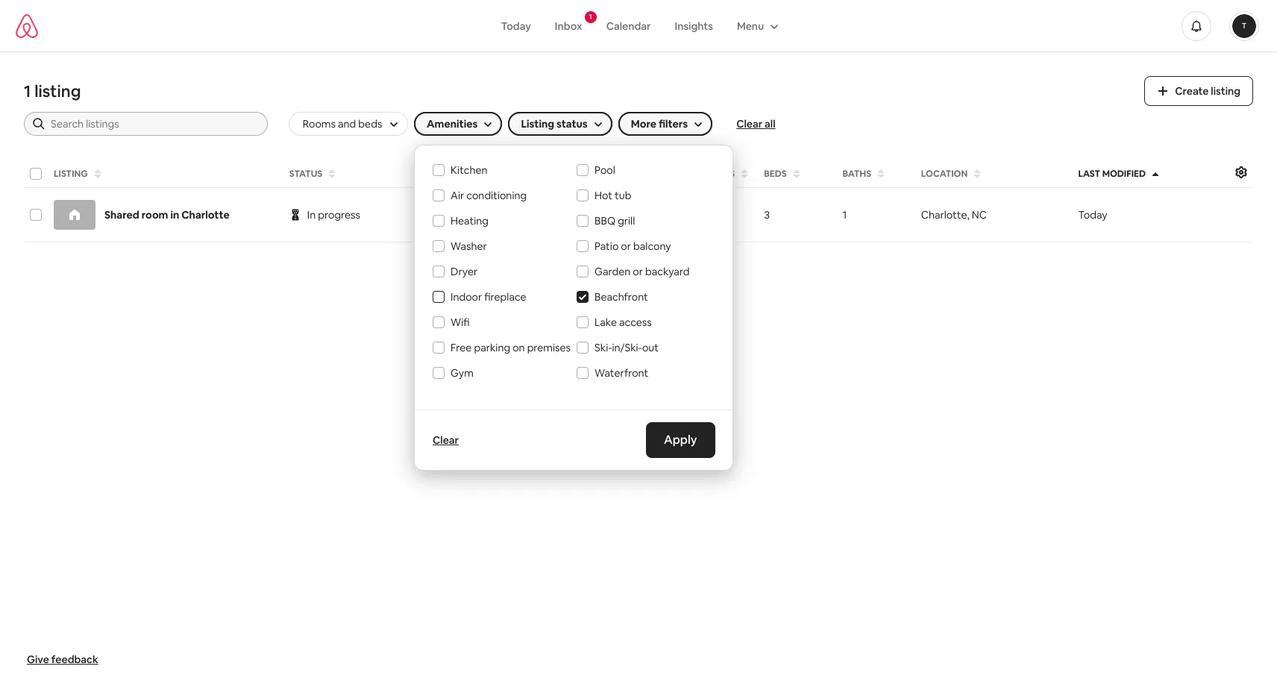 Task type: locate. For each thing, give the bounding box(es) containing it.
charlotte
[[181, 208, 230, 222]]

on
[[513, 341, 525, 354]]

hot
[[595, 189, 613, 202]]

location
[[921, 168, 968, 180]]

listing
[[34, 81, 81, 101], [1211, 84, 1241, 98]]

0 vertical spatial today
[[501, 19, 531, 32]]

status
[[289, 168, 322, 180]]

today
[[501, 19, 531, 32], [1078, 208, 1108, 222]]

or
[[621, 239, 631, 253], [633, 265, 643, 278]]

off
[[606, 208, 621, 222]]

bedrooms button
[[680, 163, 757, 184]]

nc
[[972, 208, 987, 222]]

2 horizontal spatial 1
[[843, 208, 847, 222]]

1 horizontal spatial or
[[633, 265, 643, 278]]

charlotte, nc
[[921, 208, 987, 222]]

apply
[[664, 432, 697, 448]]

wifi
[[451, 316, 470, 329]]

1 vertical spatial or
[[633, 265, 643, 278]]

clear down gym
[[433, 433, 459, 447]]

Search text field
[[51, 116, 257, 131]]

clear for clear
[[433, 433, 459, 447]]

air conditioning
[[451, 189, 527, 202]]

finish
[[451, 208, 478, 222]]

calendar link
[[594, 12, 663, 40]]

dryer
[[451, 265, 478, 278]]

tub
[[615, 189, 632, 202]]

or right garden
[[633, 265, 643, 278]]

insights link
[[663, 12, 725, 40]]

garden
[[595, 265, 631, 278]]

clear
[[737, 117, 763, 131], [433, 433, 459, 447]]

1 for 1
[[843, 208, 847, 222]]

listing button
[[49, 163, 282, 184]]

clear inside clear button
[[433, 433, 459, 447]]

heating
[[451, 214, 489, 228]]

or for balcony
[[621, 239, 631, 253]]

baths button
[[838, 163, 914, 184]]

0 horizontal spatial listing
[[34, 81, 81, 101]]

clear left all
[[737, 117, 763, 131]]

1 horizontal spatial clear
[[737, 117, 763, 131]]

menu
[[737, 19, 764, 32]]

1 vertical spatial 1
[[24, 81, 31, 101]]

today left inbox
[[501, 19, 531, 32]]

parking
[[474, 341, 510, 354]]

calendar
[[606, 19, 651, 32]]

1 vertical spatial clear
[[433, 433, 459, 447]]

1 horizontal spatial listing
[[1211, 84, 1241, 98]]

feedback
[[51, 653, 98, 666]]

today link
[[489, 12, 543, 40]]

0 vertical spatial or
[[621, 239, 631, 253]]

1 horizontal spatial today
[[1078, 208, 1108, 222]]

0 vertical spatial clear
[[737, 117, 763, 131]]

0 horizontal spatial 1
[[24, 81, 31, 101]]

amenities button
[[414, 112, 502, 136]]

or right the patio
[[621, 239, 631, 253]]

1
[[589, 12, 592, 21], [24, 81, 31, 101], [843, 208, 847, 222]]

apply button
[[646, 422, 715, 458]]

air
[[451, 189, 464, 202]]

1 vertical spatial today
[[1078, 208, 1108, 222]]

listing for create listing
[[1211, 84, 1241, 98]]

0 horizontal spatial or
[[621, 239, 631, 253]]

ski-
[[595, 341, 612, 354]]

0 horizontal spatial today
[[501, 19, 531, 32]]

or for backyard
[[633, 265, 643, 278]]

0 vertical spatial 1
[[589, 12, 592, 21]]

1 horizontal spatial 1
[[589, 12, 592, 21]]

1 inside 'inbox 1 calendar'
[[589, 12, 592, 21]]

inbox
[[555, 19, 582, 32]]

patio or balcony
[[595, 239, 671, 253]]

2 vertical spatial 1
[[843, 208, 847, 222]]

today down last
[[1078, 208, 1108, 222]]

clear inside clear all button
[[737, 117, 763, 131]]

room
[[142, 208, 168, 222]]

shared
[[104, 208, 139, 222]]

3
[[764, 208, 770, 222]]

charlotte,
[[921, 208, 970, 222]]

location button
[[917, 163, 1071, 184]]

hot tub
[[595, 189, 632, 202]]

indoor
[[451, 290, 482, 304]]

clear all
[[737, 117, 776, 131]]

give feedback
[[27, 653, 98, 666]]

0 horizontal spatial clear
[[433, 433, 459, 447]]

free parking on premises
[[451, 341, 571, 354]]

beds button
[[760, 163, 835, 184]]



Task type: vqa. For each thing, say whether or not it's contained in the screenshot.
backyard's Or
yes



Task type: describe. For each thing, give the bounding box(es) containing it.
create
[[1175, 84, 1209, 98]]

last modified
[[1078, 168, 1146, 180]]

status button
[[285, 163, 431, 184]]

modified
[[1102, 168, 1146, 180]]

progress
[[318, 208, 360, 222]]

gym
[[451, 366, 474, 380]]

1 for 1 listing
[[24, 81, 31, 101]]

shared room in charlotte
[[104, 208, 230, 222]]

last modified button
[[1074, 163, 1228, 184]]

backyard
[[645, 265, 690, 278]]

listing for 1 listing
[[34, 81, 81, 101]]

listing
[[54, 168, 88, 180]]

bbq
[[595, 214, 616, 228]]

all
[[765, 117, 776, 131]]

give
[[27, 653, 49, 666]]

clear button
[[427, 428, 465, 453]]

washer
[[451, 239, 487, 253]]

in progress
[[307, 208, 360, 222]]

beds
[[764, 168, 787, 180]]

in
[[170, 208, 179, 222]]

clear for clear all
[[737, 117, 763, 131]]

last
[[1078, 168, 1101, 180]]

waterfront
[[595, 366, 648, 380]]

create listing link
[[1145, 76, 1253, 106]]

instant book
[[588, 168, 654, 180]]

free
[[451, 341, 472, 354]]

patio
[[595, 239, 619, 253]]

beachfront
[[595, 290, 648, 304]]

indoor fireplace
[[451, 290, 526, 304]]

kitchen
[[451, 163, 488, 177]]

give feedback button
[[21, 647, 104, 672]]

in
[[307, 208, 316, 222]]

fireplace
[[484, 290, 526, 304]]

instant book button
[[583, 163, 677, 184]]

lake
[[595, 316, 617, 329]]

instant book off image
[[588, 209, 600, 221]]

garden or backyard
[[595, 265, 690, 278]]

bbq grill
[[595, 214, 635, 228]]

menu button
[[725, 12, 788, 40]]

1 listing
[[24, 81, 81, 101]]

1 listing heading
[[24, 81, 1127, 101]]

ski-in/ski-out
[[595, 341, 659, 354]]

out
[[642, 341, 659, 354]]

apply dialog
[[414, 145, 733, 471]]

grill
[[618, 214, 635, 228]]

access
[[619, 316, 652, 329]]

conditioning
[[467, 189, 527, 202]]

bedrooms
[[684, 168, 735, 180]]

finish link
[[439, 202, 490, 228]]

main navigation menu image
[[1233, 14, 1256, 38]]

amenities
[[427, 117, 478, 131]]

baths
[[843, 168, 872, 180]]

create listing
[[1175, 84, 1241, 98]]

lake access
[[595, 316, 652, 329]]

balcony
[[633, 239, 671, 253]]

premises
[[527, 341, 571, 354]]

pool
[[595, 163, 615, 177]]

book
[[628, 168, 654, 180]]

instant
[[588, 168, 626, 180]]

insights
[[675, 19, 713, 32]]

inbox 1 calendar
[[555, 12, 651, 32]]

in/ski-
[[612, 341, 642, 354]]

clear all button
[[737, 116, 776, 131]]



